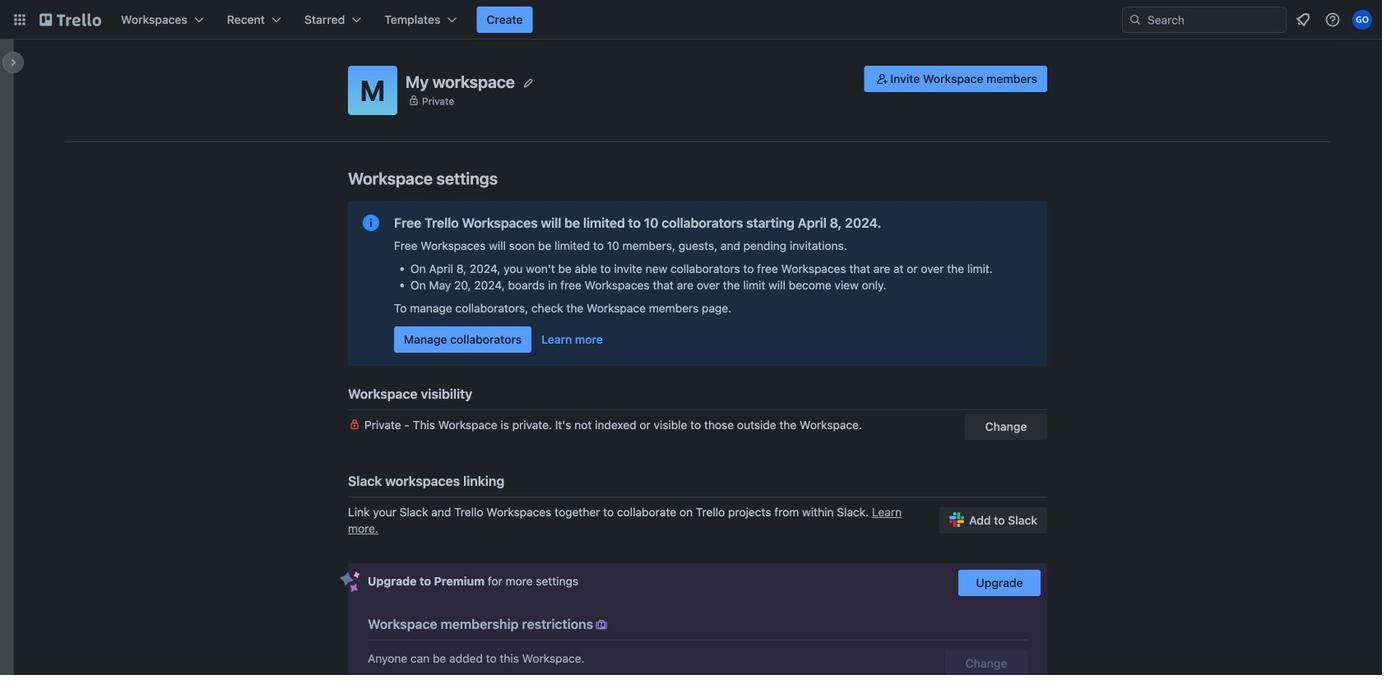 Task type: locate. For each thing, give the bounding box(es) containing it.
0 horizontal spatial sm image
[[594, 617, 610, 634]]

gary orlando (garyorlando) image
[[1353, 10, 1373, 30]]

back to home image
[[40, 7, 101, 33]]

0 notifications image
[[1294, 10, 1314, 30]]

0 vertical spatial sm image
[[874, 71, 891, 87]]

search image
[[1129, 13, 1142, 26]]

primary element
[[0, 0, 1383, 40]]

sm image
[[874, 71, 891, 87], [594, 617, 610, 634]]



Task type: vqa. For each thing, say whether or not it's contained in the screenshot.
the 🙌🏽
no



Task type: describe. For each thing, give the bounding box(es) containing it.
open information menu image
[[1325, 12, 1341, 28]]

Search field
[[1142, 7, 1286, 32]]

1 horizontal spatial sm image
[[874, 71, 891, 87]]

1 vertical spatial sm image
[[594, 617, 610, 634]]

sparkle image
[[340, 572, 360, 593]]



